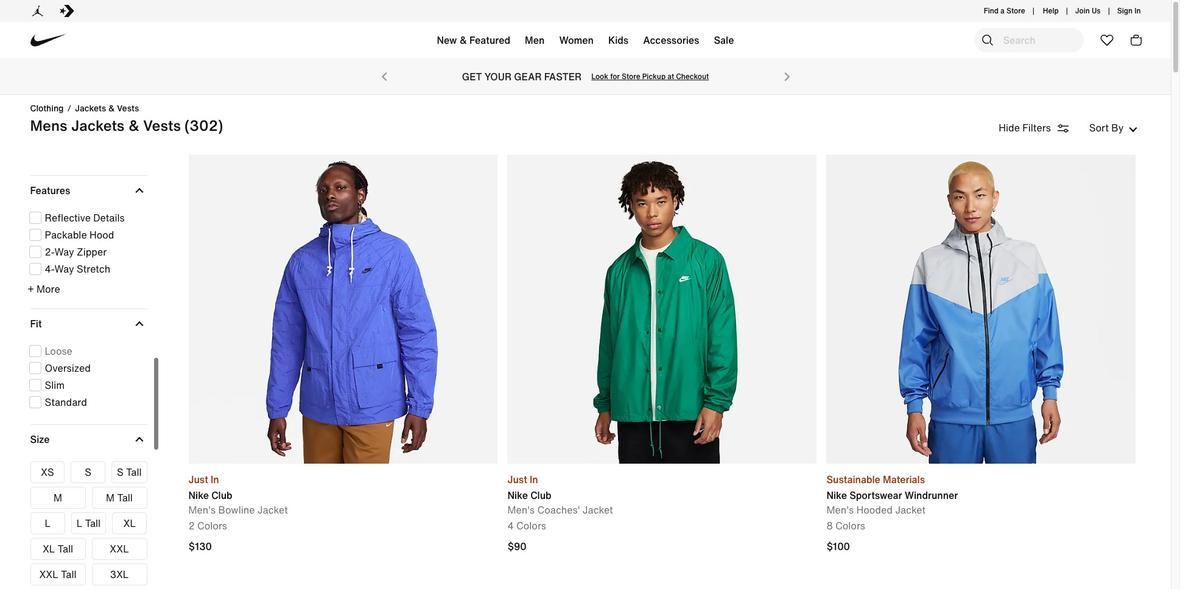 Task type: locate. For each thing, give the bounding box(es) containing it.
1 vertical spatial xxl
[[39, 567, 58, 582]]

store right for
[[622, 71, 641, 82]]

find a store
[[984, 5, 1025, 16]]

club inside 'just in nike club men's bowline jacket'
[[211, 488, 232, 503]]

2 nike from the left
[[508, 488, 528, 503]]

&
[[460, 33, 467, 48], [108, 102, 115, 115], [128, 114, 139, 136]]

hide
[[999, 121, 1020, 135]]

clothing link
[[30, 102, 64, 115]]

2 s from the left
[[117, 465, 123, 480]]

1 nike from the left
[[189, 488, 209, 503]]

in for sign in
[[1135, 5, 1141, 16]]

Filter for White button
[[29, 128, 67, 169]]

sort
[[1089, 121, 1109, 135]]

tall for m tall
[[117, 491, 133, 505]]

chevron image inside size dropdown button
[[135, 435, 144, 444]]

chevron image
[[1129, 125, 1137, 134], [135, 319, 144, 328], [135, 435, 144, 444]]

| left help
[[1033, 5, 1035, 16]]

men's inside just in nike club men's coaches' jacket
[[508, 503, 535, 518]]

jacket inside just in nike club men's coaches' jacket
[[583, 503, 613, 518]]

0 horizontal spatial just
[[189, 473, 208, 487]]

Filter for L Tall button
[[71, 513, 106, 534]]

xl inside button
[[43, 542, 55, 556]]

1 horizontal spatial nike
[[508, 488, 528, 503]]

Filter for 4-Way Stretch button
[[29, 262, 144, 276]]

0 horizontal spatial s
[[85, 465, 91, 480]]

in up coaches'
[[530, 473, 538, 487]]

l
[[45, 516, 51, 531], [77, 516, 82, 531]]

men's up $90
[[508, 503, 535, 518]]

tall for l tall
[[85, 516, 101, 531]]

chevron image right by
[[1129, 125, 1137, 134]]

0 vertical spatial xl
[[123, 516, 136, 531]]

jacket for men's bowline jacket
[[258, 503, 288, 518]]

nike club link
[[189, 488, 288, 503], [508, 488, 613, 503]]

s for s tall
[[117, 465, 123, 480]]

1 horizontal spatial m
[[106, 491, 115, 505]]

1 horizontal spatial in
[[530, 473, 538, 487]]

details
[[93, 210, 125, 225]]

club for coaches'
[[531, 488, 552, 503]]

2 nike club link from the left
[[508, 488, 613, 503]]

0 horizontal spatial vests
[[117, 102, 139, 115]]

2 way from the top
[[55, 262, 74, 276]]

tall inside button
[[117, 491, 133, 505]]

1 horizontal spatial l
[[77, 516, 82, 531]]

jacket right coaches'
[[583, 503, 613, 518]]

2 vertical spatial chevron image
[[135, 435, 144, 444]]

men's left bowline
[[189, 503, 216, 518]]

nike
[[189, 488, 209, 503], [508, 488, 528, 503], [827, 488, 847, 503]]

0 vertical spatial chevron image
[[1129, 125, 1137, 134]]

tall left xl button
[[85, 516, 101, 531]]

& right filter for yellow button
[[128, 114, 139, 136]]

sort by element
[[999, 119, 1141, 136]]

l right l button
[[77, 516, 82, 531]]

m up l button
[[54, 491, 62, 505]]

tall down the s tall button
[[117, 491, 133, 505]]

size group
[[28, 461, 151, 590]]

1 l from the left
[[45, 516, 51, 531]]

at
[[668, 71, 674, 82]]

2 horizontal spatial in
[[1135, 5, 1141, 16]]

1 just from the left
[[189, 473, 208, 487]]

0 horizontal spatial club
[[211, 488, 232, 503]]

jordan image
[[30, 4, 45, 18]]

get your gear faster
[[462, 69, 582, 84]]

nike left bowline
[[189, 488, 209, 503]]

jacket
[[258, 503, 288, 518], [583, 503, 613, 518], [895, 503, 926, 518]]

hide filters button
[[999, 120, 1086, 136]]

Filter for XL Tall button
[[30, 538, 86, 560]]

2 horizontal spatial &
[[460, 33, 467, 48]]

stretch
[[77, 262, 110, 276]]

0 horizontal spatial in
[[211, 473, 219, 487]]

+
[[28, 282, 34, 296]]

l inside button
[[77, 516, 82, 531]]

chevron image up loose button
[[135, 319, 144, 328]]

just inside 'just in nike club men's bowline jacket'
[[189, 473, 208, 487]]

1 club from the left
[[211, 488, 232, 503]]

materials
[[883, 473, 925, 487]]

3 nike from the left
[[827, 488, 847, 503]]

store right a
[[1007, 5, 1025, 16]]

in inside button
[[1135, 5, 1141, 16]]

nike for men's bowline jacket
[[189, 488, 209, 503]]

0 horizontal spatial xl
[[43, 542, 55, 556]]

& right new
[[460, 33, 467, 48]]

| right us
[[1108, 5, 1110, 16]]

nike sportswear windrunner men's hooded jacket image
[[827, 155, 1136, 464]]

nike inside just in nike club men's coaches' jacket
[[508, 488, 528, 503]]

just up the men's bowline jacket link
[[189, 473, 208, 487]]

xl inside button
[[123, 516, 136, 531]]

m down the s tall button
[[106, 491, 115, 505]]

way down packable
[[55, 245, 74, 259]]

1 m from the left
[[54, 491, 62, 505]]

just up men's coaches' jacket link
[[508, 473, 527, 487]]

2 m from the left
[[106, 491, 115, 505]]

menu bar
[[207, 24, 964, 61]]

Filter for 2-Way Zipper button
[[29, 245, 144, 259]]

l up xl tall
[[45, 516, 51, 531]]

men's
[[189, 503, 216, 518], [508, 503, 535, 518], [827, 503, 854, 518]]

2 just from the left
[[508, 473, 527, 487]]

1 horizontal spatial club
[[531, 488, 552, 503]]

1 vertical spatial way
[[55, 262, 74, 276]]

open search modal image
[[980, 33, 995, 48]]

2 l from the left
[[77, 516, 82, 531]]

slim
[[45, 378, 65, 393]]

1 vertical spatial xl
[[43, 542, 55, 556]]

fit group
[[28, 344, 147, 410]]

mens jackets & vests (302)
[[30, 114, 223, 136]]

xxl inside button
[[39, 567, 58, 582]]

coaches'
[[538, 503, 580, 518]]

filters
[[1023, 121, 1051, 135]]

chevron image for fit
[[135, 319, 144, 328]]

sale link
[[707, 26, 742, 60]]

l inside button
[[45, 516, 51, 531]]

xxl down xl tall
[[39, 567, 58, 582]]

1 | from the left
[[1033, 5, 1035, 16]]

0 horizontal spatial nike club link
[[189, 488, 288, 503]]

& right /
[[108, 102, 115, 115]]

nike left coaches'
[[508, 488, 528, 503]]

fit
[[30, 316, 42, 331]]

tall up m tall button
[[126, 465, 142, 480]]

| for find a store
[[1033, 5, 1035, 16]]

0 vertical spatial xxl
[[110, 542, 129, 556]]

1 horizontal spatial just
[[508, 473, 527, 487]]

m for m tall
[[106, 491, 115, 505]]

xl for xl
[[123, 516, 136, 531]]

2-
[[45, 245, 55, 259]]

1 jacket from the left
[[258, 503, 288, 518]]

2 men's from the left
[[508, 503, 535, 518]]

xxl
[[110, 542, 129, 556], [39, 567, 58, 582]]

1 horizontal spatial s
[[117, 465, 123, 480]]

jacket down materials at the bottom right of page
[[895, 503, 926, 518]]

m tall
[[106, 491, 133, 505]]

men's down sustainable
[[827, 503, 854, 518]]

1 horizontal spatial |
[[1066, 5, 1068, 16]]

nike down sustainable
[[827, 488, 847, 503]]

in up bowline
[[211, 473, 219, 487]]

club for bowline
[[211, 488, 232, 503]]

featured
[[470, 33, 510, 48]]

club inside just in nike club men's coaches' jacket
[[531, 488, 552, 503]]

women link
[[552, 26, 601, 60]]

0 horizontal spatial store
[[622, 71, 641, 82]]

2 horizontal spatial men's
[[827, 503, 854, 518]]

nike club link for bowline
[[189, 488, 288, 503]]

club
[[211, 488, 232, 503], [531, 488, 552, 503]]

2 club from the left
[[531, 488, 552, 503]]

tall down the xl tall button
[[61, 567, 76, 582]]

just in nike club men's coaches' jacket
[[508, 473, 613, 518]]

just inside just in nike club men's coaches' jacket
[[508, 473, 527, 487]]

vests
[[117, 102, 139, 115], [143, 114, 181, 136]]

way down 2-way zipper
[[55, 262, 74, 276]]

Filter for XL button
[[112, 513, 147, 534]]

0 horizontal spatial xxl
[[39, 567, 58, 582]]

jacket inside sustainable materials nike sportswear windrunner men's hooded jacket
[[895, 503, 926, 518]]

Filter for Oversized button
[[29, 361, 144, 376]]

1 s from the left
[[85, 465, 91, 480]]

men's inside 'just in nike club men's bowline jacket'
[[189, 503, 216, 518]]

2 jacket from the left
[[583, 503, 613, 518]]

l for l tall
[[77, 516, 82, 531]]

in inside 'just in nike club men's bowline jacket'
[[211, 473, 219, 487]]

| left 'join'
[[1066, 5, 1068, 16]]

chevron image up s tall
[[135, 435, 144, 444]]

1 horizontal spatial men's
[[508, 503, 535, 518]]

features button
[[30, 176, 145, 205]]

jackets
[[75, 102, 106, 115], [71, 114, 124, 136]]

Filter for Standard button
[[29, 395, 144, 410]]

0 horizontal spatial jacket
[[258, 503, 288, 518]]

tall up filter for xxl tall button
[[58, 542, 73, 556]]

2 horizontal spatial jacket
[[895, 503, 926, 518]]

in right sign
[[1135, 5, 1141, 16]]

in inside just in nike club men's coaches' jacket
[[530, 473, 538, 487]]

nike club men's coaches' jacket image
[[508, 155, 817, 464]]

join
[[1076, 5, 1090, 16]]

men's hooded jacket link
[[827, 503, 958, 518]]

xxl up 3xl button
[[110, 542, 129, 556]]

0 vertical spatial way
[[55, 245, 74, 259]]

s down size dropdown button
[[85, 465, 91, 480]]

1 horizontal spatial jacket
[[583, 503, 613, 518]]

1 nike club link from the left
[[189, 488, 288, 503]]

Filter for Reflective Details button
[[29, 210, 144, 225]]

1 vertical spatial chevron image
[[135, 319, 144, 328]]

men link
[[518, 26, 552, 60]]

2 | from the left
[[1066, 5, 1068, 16]]

new
[[437, 33, 457, 48]]

find
[[984, 5, 999, 16]]

| for join us
[[1108, 5, 1110, 16]]

1 horizontal spatial xl
[[123, 516, 136, 531]]

tall for s tall
[[126, 465, 142, 480]]

$130 link
[[189, 540, 498, 554], [189, 540, 215, 554]]

2 horizontal spatial |
[[1108, 5, 1110, 16]]

0 vertical spatial store
[[1007, 5, 1025, 16]]

1 horizontal spatial &
[[128, 114, 139, 136]]

tall for xxl tall
[[61, 567, 76, 582]]

0 horizontal spatial |
[[1033, 5, 1035, 16]]

$100 link
[[827, 540, 1136, 554], [827, 540, 853, 554]]

2-way zipper
[[45, 245, 107, 259]]

0 horizontal spatial nike
[[189, 488, 209, 503]]

Filter for S button
[[71, 461, 105, 483]]

3 | from the left
[[1108, 5, 1110, 16]]

1 horizontal spatial store
[[1007, 5, 1025, 16]]

(302)
[[185, 114, 223, 136]]

1 vertical spatial store
[[622, 71, 641, 82]]

Filter for XXL button
[[92, 538, 147, 560]]

s
[[85, 465, 91, 480], [117, 465, 123, 480]]

faster
[[544, 69, 582, 84]]

xxl for xxl
[[110, 542, 129, 556]]

3 men's from the left
[[827, 503, 854, 518]]

s up m tall button
[[117, 465, 123, 480]]

| for help
[[1066, 5, 1068, 16]]

3xl
[[110, 567, 129, 582]]

new & featured link
[[430, 26, 518, 60]]

packable
[[45, 228, 87, 242]]

chevron image inside fit dropdown button
[[135, 319, 144, 328]]

features
[[30, 183, 70, 198]]

chevron image inside sort by dropdown button
[[1129, 125, 1137, 134]]

xl
[[123, 516, 136, 531], [43, 542, 55, 556]]

xl down l button
[[43, 542, 55, 556]]

xl up "xxl" button
[[123, 516, 136, 531]]

3 jacket from the left
[[895, 503, 926, 518]]

nike club link for coaches'
[[508, 488, 613, 503]]

hide filters
[[999, 121, 1051, 135]]

way
[[55, 245, 74, 259], [55, 262, 74, 276]]

1 way from the top
[[55, 245, 74, 259]]

xxl inside button
[[110, 542, 129, 556]]

jacket right bowline
[[258, 503, 288, 518]]

clothing / jackets & vests
[[30, 102, 139, 115]]

zipper
[[77, 245, 107, 259]]

$100
[[827, 540, 850, 554]]

0 horizontal spatial men's
[[189, 503, 216, 518]]

1 horizontal spatial xxl
[[110, 542, 129, 556]]

0 horizontal spatial &
[[108, 102, 115, 115]]

0 horizontal spatial l
[[45, 516, 51, 531]]

|
[[1033, 5, 1035, 16], [1066, 5, 1068, 16], [1108, 5, 1110, 16]]

1 horizontal spatial nike club link
[[508, 488, 613, 503]]

2 horizontal spatial nike
[[827, 488, 847, 503]]

m for m
[[54, 491, 62, 505]]

just
[[189, 473, 208, 487], [508, 473, 527, 487]]

tall
[[126, 465, 142, 480], [117, 491, 133, 505], [85, 516, 101, 531], [58, 542, 73, 556], [61, 567, 76, 582]]

store
[[1007, 5, 1025, 16], [622, 71, 641, 82]]

nike inside 'just in nike club men's bowline jacket'
[[189, 488, 209, 503]]

sale
[[714, 33, 734, 48]]

jacket inside 'just in nike club men's bowline jacket'
[[258, 503, 288, 518]]

sort by button
[[1086, 121, 1141, 135]]

$90 link
[[508, 540, 817, 554], [508, 540, 530, 554]]

0 horizontal spatial m
[[54, 491, 62, 505]]

nike inside sustainable materials nike sportswear windrunner men's hooded jacket
[[827, 488, 847, 503]]

1 men's from the left
[[189, 503, 216, 518]]



Task type: vqa. For each thing, say whether or not it's contained in the screenshot.


Task type: describe. For each thing, give the bounding box(es) containing it.
$130
[[189, 540, 212, 554]]

nike sportswear windrunner link
[[827, 488, 958, 503]]

help link
[[1038, 3, 1064, 19]]

in for just in nike club men's coaches' jacket
[[530, 473, 538, 487]]

hooded
[[857, 503, 893, 518]]

Filter for Loose button
[[29, 344, 144, 358]]

sign
[[1118, 5, 1133, 16]]

Filter for XXL Tall button
[[30, 564, 86, 586]]

chevron image
[[135, 186, 144, 195]]

Filter for S Tall button
[[111, 461, 147, 483]]

a
[[1001, 5, 1005, 16]]

checkout
[[676, 71, 709, 82]]

men's coaches' jacket link
[[508, 503, 613, 518]]

sustainable materials nike sportswear windrunner men's hooded jacket
[[827, 473, 958, 518]]

men's bowline jacket link
[[189, 503, 288, 518]]

accessories
[[643, 33, 699, 48]]

s tall
[[117, 465, 142, 480]]

reflective
[[45, 210, 91, 225]]

4-
[[45, 262, 55, 276]]

just for just in nike club men's bowline jacket
[[189, 473, 208, 487]]

accessories link
[[636, 26, 707, 60]]

+ more button
[[28, 282, 147, 296]]

way for 4-
[[55, 262, 74, 276]]

+ more
[[28, 282, 60, 296]]

store for a
[[1007, 5, 1025, 16]]

windrunner
[[905, 488, 958, 503]]

kids link
[[601, 26, 636, 60]]

new & featured
[[437, 33, 510, 48]]

xl for xl tall
[[43, 542, 55, 556]]

store for for
[[622, 71, 641, 82]]

just for just in nike club men's coaches' jacket
[[508, 473, 527, 487]]

bowline
[[218, 503, 255, 518]]

way for 2-
[[55, 245, 74, 259]]

reflective details
[[45, 210, 125, 225]]

men
[[525, 33, 545, 48]]

your
[[485, 69, 512, 84]]

jacket for men's coaches' jacket
[[583, 503, 613, 518]]

standard
[[45, 395, 87, 410]]

s for s
[[85, 465, 91, 480]]

features group
[[28, 210, 147, 296]]

clothing
[[30, 102, 64, 115]]

chevron image for sort by
[[1129, 125, 1137, 134]]

sportswear
[[850, 488, 902, 503]]

size button
[[30, 425, 145, 454]]

help
[[1043, 5, 1059, 16]]

loose
[[45, 344, 72, 358]]

size
[[30, 432, 50, 447]]

Filter for Yellow button
[[67, 128, 105, 169]]

men's for just in nike club men's coaches' jacket
[[508, 503, 535, 518]]

Search Products text field
[[974, 28, 1084, 52]]

for
[[610, 71, 620, 82]]

jackets & vests link
[[75, 102, 139, 115]]

menu bar containing new & featured
[[207, 24, 964, 61]]

xxl tall
[[39, 567, 76, 582]]

more
[[37, 282, 60, 296]]

Filter for M button
[[30, 487, 86, 509]]

Filter for L button
[[30, 513, 65, 534]]

look
[[592, 71, 608, 82]]

gear
[[514, 69, 542, 84]]

fit button
[[30, 309, 145, 338]]

look for store pickup at checkout link
[[592, 71, 709, 82]]

packable hood
[[45, 228, 114, 242]]

in for just in nike club men's bowline jacket
[[211, 473, 219, 487]]

sign in
[[1118, 5, 1141, 16]]

men's for just in nike club men's bowline jacket
[[189, 503, 216, 518]]

Filter for XS button
[[30, 461, 65, 483]]

get
[[462, 69, 482, 84]]

color group
[[28, 3, 147, 169]]

xs
[[41, 465, 54, 480]]

join us
[[1076, 5, 1101, 16]]

by
[[1112, 121, 1124, 135]]

kids
[[608, 33, 629, 48]]

mens
[[30, 114, 67, 136]]

xl tall
[[43, 542, 73, 556]]

nike home page image
[[24, 17, 72, 64]]

pickup
[[642, 71, 666, 82]]

nike club men's bowline jacket image
[[189, 155, 498, 464]]

$90
[[508, 540, 527, 554]]

filter ds image
[[1056, 121, 1071, 136]]

sustainable
[[827, 473, 881, 487]]

Filter for Slim button
[[29, 378, 144, 393]]

chevron image for size
[[135, 435, 144, 444]]

/
[[67, 102, 71, 115]]

hood
[[90, 228, 114, 242]]

1 horizontal spatial vests
[[143, 114, 181, 136]]

Filter for Packable Hood button
[[29, 228, 144, 242]]

sign in button
[[1118, 1, 1141, 21]]

join us link
[[1076, 1, 1101, 21]]

xxl for xxl tall
[[39, 567, 58, 582]]

nike for men's coaches' jacket
[[508, 488, 528, 503]]

women
[[559, 33, 594, 48]]

us
[[1092, 5, 1101, 16]]

men's inside sustainable materials nike sportswear windrunner men's hooded jacket
[[827, 503, 854, 518]]

l for l
[[45, 516, 51, 531]]

l tall
[[77, 516, 101, 531]]

nike for men's hooded jacket
[[827, 488, 847, 503]]

look for store pickup at checkout
[[592, 71, 709, 82]]

converse image
[[59, 4, 74, 18]]

oversized
[[45, 361, 91, 376]]

find a store link
[[982, 1, 1028, 21]]

tall for xl tall
[[58, 542, 73, 556]]

sort by
[[1089, 121, 1124, 135]]

Filter for M Tall button
[[92, 487, 147, 509]]

Filter for 3XL button
[[92, 564, 147, 586]]

favorites image
[[1100, 33, 1114, 48]]

just in nike club men's bowline jacket
[[189, 473, 288, 518]]



